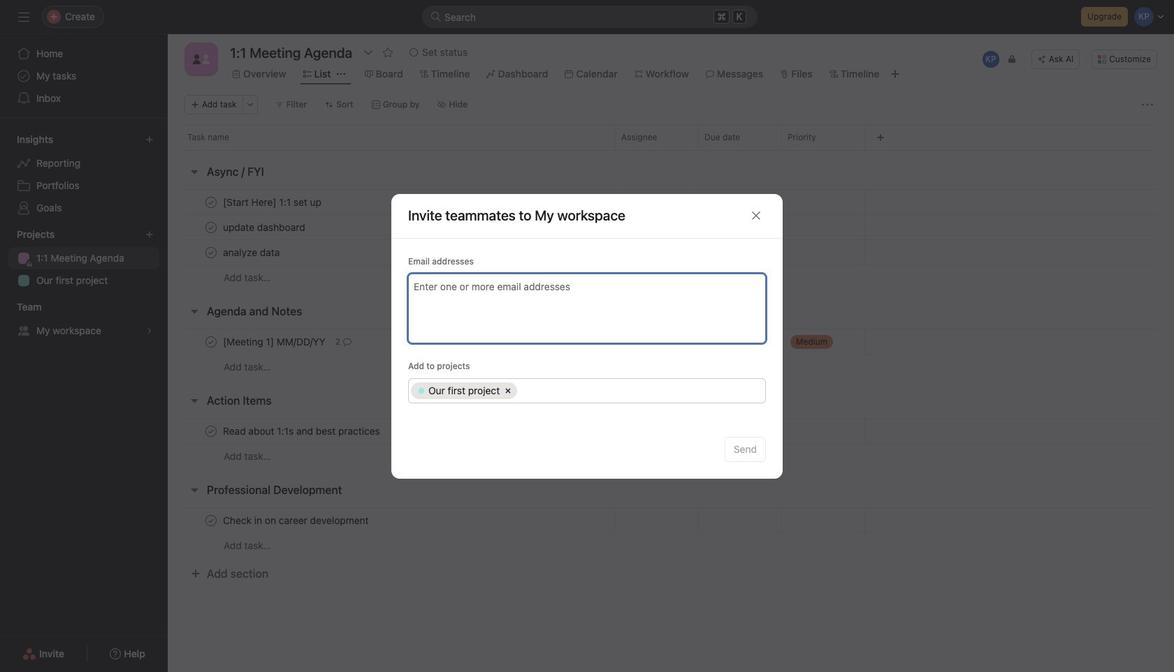 Task type: describe. For each thing, give the bounding box(es) containing it.
mark complete checkbox for [start here] 1:1 set up cell
[[203, 194, 219, 211]]

mark complete checkbox for analyze data cell
[[203, 244, 219, 261]]

header agenda and notes tree grid
[[168, 329, 1174, 380]]

Enter one or more email addresses text field
[[414, 278, 758, 295]]

task name text field for header agenda and notes tree grid
[[220, 335, 330, 349]]

collapse task list for this group image for mark complete option inside the [meeting 1] mm/dd/yy cell
[[189, 306, 200, 317]]

read about 1:1s and best practices cell
[[168, 419, 615, 444]]

mark complete checkbox for read about 1:1s and best practices "cell" on the bottom of page
[[203, 423, 219, 440]]

insights element
[[0, 127, 168, 222]]

[meeting 1] mm/dd/yy cell
[[168, 329, 615, 355]]

mark complete image for analyze data cell
[[203, 244, 219, 261]]

header professional development tree grid
[[168, 508, 1174, 559]]

collapse task list for this group image for mark complete checkbox within [start here] 1:1 set up cell
[[189, 166, 200, 178]]

mark complete checkbox for [meeting 1] mm/dd/yy cell
[[203, 334, 219, 350]]

close this dialog image
[[751, 210, 762, 222]]

task name text field for mark complete icon within the analyze data cell
[[220, 246, 284, 260]]

collapse task list for this group image for mark complete option within the read about 1:1s and best practices "cell"
[[189, 396, 200, 407]]

global element
[[0, 34, 168, 118]]

task name text field for header action items tree grid
[[220, 425, 384, 439]]

mark complete image for update dashboard cell in the top of the page
[[203, 219, 219, 236]]

task name text field for mark complete icon in update dashboard cell
[[220, 220, 309, 234]]

prominent image
[[430, 11, 442, 22]]

update dashboard cell
[[168, 215, 615, 240]]

analyze data cell
[[168, 240, 615, 266]]

[start here] 1:1 set up cell
[[168, 189, 615, 215]]

2 comments image
[[343, 338, 351, 346]]

mark complete checkbox for the 'check in on career development' cell
[[203, 513, 219, 529]]



Task type: vqa. For each thing, say whether or not it's contained in the screenshot.
2 comments Icon
yes



Task type: locate. For each thing, give the bounding box(es) containing it.
mark complete image inside analyze data cell
[[203, 244, 219, 261]]

mark complete checkbox inside [start here] 1:1 set up cell
[[203, 194, 219, 211]]

hide sidebar image
[[18, 11, 29, 22]]

0 vertical spatial task name text field
[[220, 220, 309, 234]]

0 vertical spatial mark complete image
[[203, 219, 219, 236]]

2 vertical spatial mark complete image
[[203, 513, 219, 529]]

0 vertical spatial mark complete checkbox
[[203, 219, 219, 236]]

3 task name text field from the top
[[220, 425, 384, 439]]

4 collapse task list for this group image from the top
[[189, 485, 200, 496]]

1 vertical spatial mark complete checkbox
[[203, 334, 219, 350]]

header action items tree grid
[[168, 419, 1174, 470]]

2 task name text field from the top
[[220, 335, 330, 349]]

None text field
[[226, 40, 356, 65]]

2 mark complete checkbox from the top
[[203, 244, 219, 261]]

mark complete image inside [meeting 1] mm/dd/yy cell
[[203, 334, 219, 350]]

1 mark complete image from the top
[[203, 219, 219, 236]]

mark complete image inside the 'check in on career development' cell
[[203, 513, 219, 529]]

collapse task list for this group image for mark complete checkbox in the 'check in on career development' cell
[[189, 485, 200, 496]]

2 vertical spatial task name text field
[[220, 514, 373, 528]]

mark complete image
[[203, 194, 219, 211], [203, 423, 219, 440], [203, 513, 219, 529]]

3 mark complete image from the top
[[203, 334, 219, 350]]

3 mark complete checkbox from the top
[[203, 423, 219, 440]]

mark complete image inside read about 1:1s and best practices "cell"
[[203, 423, 219, 440]]

0 vertical spatial mark complete checkbox
[[203, 194, 219, 211]]

1 vertical spatial mark complete checkbox
[[203, 244, 219, 261]]

1 vertical spatial task name text field
[[220, 246, 284, 260]]

2 collapse task list for this group image from the top
[[189, 306, 200, 317]]

people image
[[193, 51, 210, 68]]

row
[[168, 124, 1174, 150], [184, 150, 1157, 151], [168, 189, 1174, 215], [168, 215, 1174, 240], [168, 240, 1174, 266], [168, 265, 1174, 291], [168, 329, 1174, 355], [168, 354, 1174, 380], [409, 379, 765, 403], [168, 419, 1174, 444], [168, 444, 1174, 470], [168, 508, 1174, 534], [168, 533, 1174, 559]]

2 task name text field from the top
[[220, 246, 284, 260]]

mark complete checkbox inside read about 1:1s and best practices "cell"
[[203, 423, 219, 440]]

3 mark complete checkbox from the top
[[203, 513, 219, 529]]

dialog
[[391, 194, 783, 479]]

3 task name text field from the top
[[220, 514, 373, 528]]

mark complete image inside update dashboard cell
[[203, 219, 219, 236]]

mark complete image
[[203, 219, 219, 236], [203, 244, 219, 261], [203, 334, 219, 350]]

teams element
[[0, 295, 168, 345]]

1 collapse task list for this group image from the top
[[189, 166, 200, 178]]

add to starred image
[[382, 47, 394, 58]]

1 vertical spatial mark complete image
[[203, 244, 219, 261]]

Task name text field
[[220, 195, 326, 209], [220, 335, 330, 349], [220, 425, 384, 439]]

2 mark complete image from the top
[[203, 244, 219, 261]]

mark complete checkbox inside [meeting 1] mm/dd/yy cell
[[203, 334, 219, 350]]

task name text field inside the 'check in on career development' cell
[[220, 514, 373, 528]]

mark complete image for task name text field within the [start here] 1:1 set up cell
[[203, 194, 219, 211]]

task name text field inside analyze data cell
[[220, 246, 284, 260]]

mark complete checkbox inside update dashboard cell
[[203, 219, 219, 236]]

1 vertical spatial task name text field
[[220, 335, 330, 349]]

projects element
[[0, 222, 168, 295]]

task name text field inside [start here] 1:1 set up cell
[[220, 195, 326, 209]]

mark complete image for [meeting 1] mm/dd/yy cell
[[203, 334, 219, 350]]

mark complete image inside [start here] 1:1 set up cell
[[203, 194, 219, 211]]

1 mark complete checkbox from the top
[[203, 219, 219, 236]]

3 mark complete image from the top
[[203, 513, 219, 529]]

2 vertical spatial mark complete checkbox
[[203, 513, 219, 529]]

cell
[[698, 240, 782, 266], [411, 383, 517, 399], [519, 383, 761, 399]]

3 collapse task list for this group image from the top
[[189, 396, 200, 407]]

mark complete image for task name text box within the the 'check in on career development' cell
[[203, 513, 219, 529]]

2 mark complete image from the top
[[203, 423, 219, 440]]

check in on career development cell
[[168, 508, 615, 534]]

task name text field inside [meeting 1] mm/dd/yy cell
[[220, 335, 330, 349]]

task name text field inside read about 1:1s and best practices "cell"
[[220, 425, 384, 439]]

1 mark complete checkbox from the top
[[203, 194, 219, 211]]

1 mark complete image from the top
[[203, 194, 219, 211]]

0 vertical spatial task name text field
[[220, 195, 326, 209]]

task name text field inside update dashboard cell
[[220, 220, 309, 234]]

1 task name text field from the top
[[220, 220, 309, 234]]

2 vertical spatial task name text field
[[220, 425, 384, 439]]

2 vertical spatial mark complete checkbox
[[203, 423, 219, 440]]

0 vertical spatial mark complete image
[[203, 194, 219, 211]]

mark complete checkbox inside the 'check in on career development' cell
[[203, 513, 219, 529]]

mark complete checkbox for update dashboard cell in the top of the page
[[203, 219, 219, 236]]

Task name text field
[[220, 220, 309, 234], [220, 246, 284, 260], [220, 514, 373, 528]]

Mark complete checkbox
[[203, 194, 219, 211], [203, 244, 219, 261], [203, 513, 219, 529]]

collapse task list for this group image
[[189, 166, 200, 178], [189, 306, 200, 317], [189, 396, 200, 407], [189, 485, 200, 496]]

task name text field for header async / fyi tree grid
[[220, 195, 326, 209]]

1 vertical spatial mark complete image
[[203, 423, 219, 440]]

2 vertical spatial mark complete image
[[203, 334, 219, 350]]

mark complete checkbox inside analyze data cell
[[203, 244, 219, 261]]

mark complete image for task name text field inside read about 1:1s and best practices "cell"
[[203, 423, 219, 440]]

1 task name text field from the top
[[220, 195, 326, 209]]

2 mark complete checkbox from the top
[[203, 334, 219, 350]]

Mark complete checkbox
[[203, 219, 219, 236], [203, 334, 219, 350], [203, 423, 219, 440]]

header async / fyi tree grid
[[168, 189, 1174, 291]]



